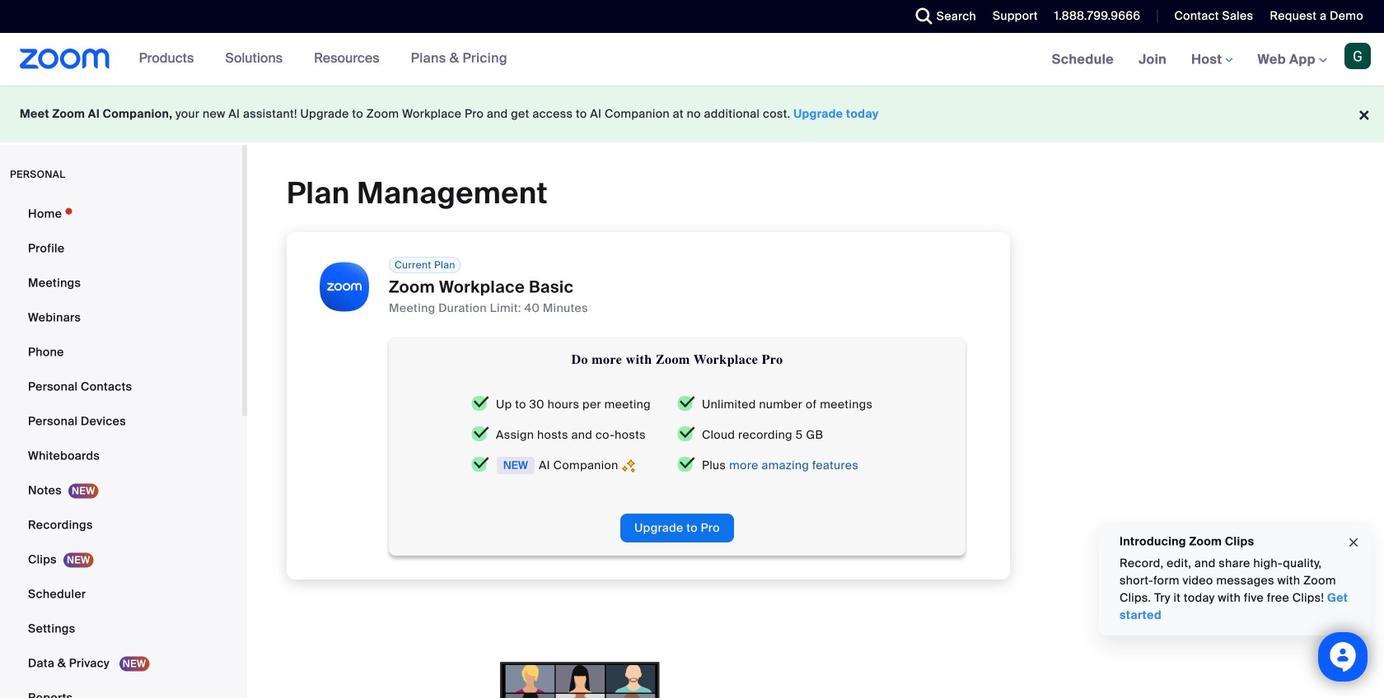 Task type: describe. For each thing, give the bounding box(es) containing it.
zoom oneicon image
[[320, 262, 369, 312]]

close image
[[1347, 534, 1361, 553]]

product information navigation
[[127, 33, 520, 86]]

personal menu menu
[[0, 198, 242, 699]]



Task type: vqa. For each thing, say whether or not it's contained in the screenshot.
banner
yes



Task type: locate. For each thing, give the bounding box(es) containing it.
ai starsicon image
[[622, 457, 635, 475]]

banner
[[0, 33, 1385, 87]]

profile picture image
[[1345, 43, 1371, 69]]

meetings navigation
[[1040, 33, 1385, 87]]

check_boxesicon image
[[471, 396, 490, 412], [677, 396, 696, 412], [471, 427, 490, 443], [677, 427, 696, 443], [471, 457, 490, 473], [677, 457, 696, 473]]

new tag2icon image
[[496, 457, 536, 475]]

zoom logo image
[[20, 49, 110, 69]]

footer
[[0, 86, 1385, 143]]



